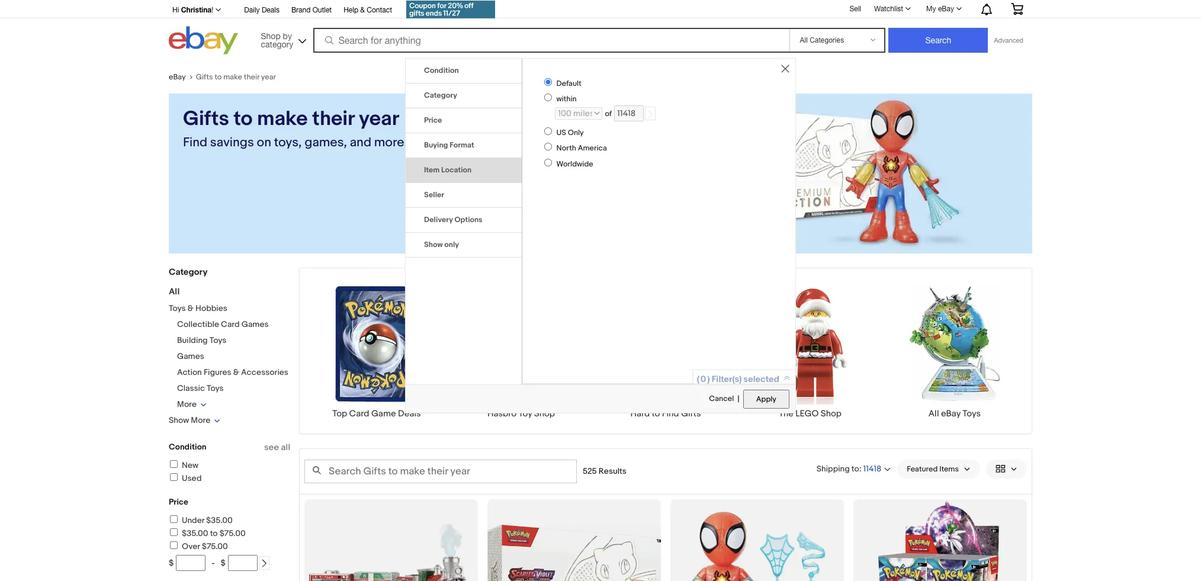 Task type: locate. For each thing, give the bounding box(es) containing it.
find right hard
[[662, 408, 679, 420]]

0 vertical spatial ebay
[[939, 5, 955, 13]]

toys,
[[274, 135, 302, 151]]

0 horizontal spatial make
[[223, 72, 242, 82]]

games,
[[305, 135, 347, 151]]

11418 text field
[[615, 106, 644, 122]]

1 horizontal spatial make
[[257, 107, 308, 132]]

their for gifts to make their year find savings on toys, games, and more.
[[312, 107, 355, 132]]

0 vertical spatial $75.00
[[220, 529, 246, 539]]

price up under $35.00 option
[[169, 497, 188, 507]]

1 horizontal spatial $
[[221, 558, 226, 568]]

more down more button
[[191, 415, 211, 425]]

2 vertical spatial ebay
[[942, 408, 961, 420]]

Apply submit
[[744, 390, 790, 409]]

none submit inside banner
[[889, 28, 989, 53]]

0 horizontal spatial find
[[183, 135, 207, 151]]

ebay inside list
[[942, 408, 961, 420]]

gifts to make their year
[[196, 72, 276, 82]]

banner
[[169, 0, 1033, 57]]

1 vertical spatial make
[[257, 107, 308, 132]]

item location
[[424, 165, 472, 175]]

and
[[350, 135, 372, 151]]

0 horizontal spatial $
[[169, 558, 174, 568]]

$35.00 up the $35.00 to $75.00
[[206, 516, 233, 526]]

1 horizontal spatial &
[[233, 367, 239, 377]]

deals
[[262, 6, 280, 14], [398, 408, 421, 420]]

1 vertical spatial their
[[312, 107, 355, 132]]

year inside gifts to make their year find savings on toys, games, and more.
[[359, 107, 400, 132]]

year up more.
[[359, 107, 400, 132]]

show down more button
[[169, 415, 189, 425]]

shop
[[534, 408, 555, 420], [821, 408, 842, 420]]

game
[[371, 408, 396, 420]]

their inside gifts to make their year find savings on toys, games, and more.
[[312, 107, 355, 132]]

on
[[257, 135, 271, 151]]

card
[[221, 319, 240, 329], [349, 408, 369, 420]]

ebay for all ebay toys
[[942, 408, 961, 420]]

1 $ from the left
[[169, 558, 174, 568]]

card inside top card game deals 'link'
[[349, 408, 369, 420]]

show inside tab list
[[424, 240, 443, 250]]

1 horizontal spatial deals
[[398, 408, 421, 420]]

$
[[169, 558, 174, 568], [221, 558, 226, 568]]

hard
[[631, 408, 650, 420]]

collectible card games building toys games action figures & accessories classic toys
[[177, 319, 289, 393]]

collectible
[[177, 319, 219, 329]]

0 vertical spatial gifts
[[196, 72, 213, 82]]

make right ebay link
[[223, 72, 242, 82]]

1 horizontal spatial card
[[349, 408, 369, 420]]

1 vertical spatial &
[[188, 303, 194, 313]]

to right hard
[[652, 408, 660, 420]]

None submit
[[889, 28, 989, 53]]

advanced
[[995, 37, 1024, 44]]

& up collectible
[[188, 303, 194, 313]]

gifts for gifts to make their year
[[196, 72, 213, 82]]

1 horizontal spatial category
[[424, 91, 457, 100]]

gifts inside gifts to make their year find savings on toys, games, and more.
[[183, 107, 229, 132]]

0 vertical spatial make
[[223, 72, 242, 82]]

ebay for my ebay
[[939, 5, 955, 13]]

0 horizontal spatial games
[[177, 351, 204, 361]]

find inside gifts to make their year find savings on toys, games, and more.
[[183, 135, 207, 151]]

& inside collectible card games building toys games action figures & accessories classic toys
[[233, 367, 239, 377]]

1 vertical spatial all
[[929, 408, 940, 420]]

1 horizontal spatial shop
[[821, 408, 842, 420]]

$75.00 down under $35.00
[[220, 529, 246, 539]]

list containing top card game deals
[[300, 283, 1032, 434]]

deals inside 'link'
[[398, 408, 421, 420]]

to down under $35.00
[[210, 529, 218, 539]]

price up buying
[[424, 116, 442, 125]]

1 horizontal spatial show
[[424, 240, 443, 250]]

1 horizontal spatial find
[[662, 408, 679, 420]]

1 vertical spatial year
[[359, 107, 400, 132]]

0 horizontal spatial card
[[221, 319, 240, 329]]

0 horizontal spatial category
[[169, 267, 208, 278]]

america
[[578, 144, 607, 153]]

all inside list
[[929, 408, 940, 420]]

make
[[223, 72, 242, 82], [257, 107, 308, 132]]

2 horizontal spatial &
[[360, 6, 365, 14]]

card inside collectible card games building toys games action figures & accessories classic toys
[[221, 319, 240, 329]]

$35.00
[[206, 516, 233, 526], [182, 529, 208, 539]]

1 vertical spatial deals
[[398, 408, 421, 420]]

year up gifts to make their year find savings on toys, games, and more.
[[261, 72, 276, 82]]

shop right "toy"
[[534, 408, 555, 420]]

make for gifts to make their year
[[223, 72, 242, 82]]

& right figures
[[233, 367, 239, 377]]

0 vertical spatial show
[[424, 240, 443, 250]]

new link
[[168, 460, 199, 471]]

marvel spidey and his amazing friends electronic suit up spidey action figure, image
[[671, 500, 844, 581]]

ebay
[[939, 5, 955, 13], [169, 72, 186, 82], [942, 408, 961, 420]]

make inside gifts to make their year find savings on toys, games, and more.
[[257, 107, 308, 132]]

condition
[[424, 66, 459, 75], [169, 442, 207, 452]]

0 vertical spatial deals
[[262, 6, 280, 14]]

under $35.00
[[182, 516, 233, 526]]

show only
[[424, 240, 459, 250]]

1 horizontal spatial their
[[312, 107, 355, 132]]

banner containing sell
[[169, 0, 1033, 57]]

to up savings
[[234, 107, 253, 132]]

0 horizontal spatial shop
[[534, 408, 555, 420]]

1 shop from the left
[[534, 408, 555, 420]]

1 vertical spatial show
[[169, 415, 189, 425]]

0 horizontal spatial price
[[169, 497, 188, 507]]

ebay inside account navigation
[[939, 5, 955, 13]]

Used checkbox
[[170, 473, 178, 481]]

0 vertical spatial find
[[183, 135, 207, 151]]

shop for the lego shop
[[821, 408, 842, 420]]

gifts
[[196, 72, 213, 82], [183, 107, 229, 132], [681, 408, 701, 420]]

2 shop from the left
[[821, 408, 842, 420]]

0 horizontal spatial condition
[[169, 442, 207, 452]]

North America radio
[[545, 143, 553, 151]]

help & contact link
[[344, 4, 392, 17]]

classic toys link
[[177, 383, 224, 393]]

0 vertical spatial card
[[221, 319, 240, 329]]

pokemon 151 ultra premium collection box - brand new and factory sealed image
[[488, 500, 661, 581]]

0 vertical spatial all
[[169, 286, 180, 297]]

more
[[177, 399, 197, 409], [191, 415, 211, 425]]

toys inside list
[[963, 408, 981, 420]]

under $35.00 link
[[168, 516, 233, 526]]

1 horizontal spatial all
[[929, 408, 940, 420]]

deals right daily
[[262, 6, 280, 14]]

shop inside "the lego shop" link
[[821, 408, 842, 420]]

toy
[[519, 408, 532, 420]]

advanced link
[[989, 28, 1030, 52]]

their
[[244, 72, 260, 82], [312, 107, 355, 132]]

find inside list
[[662, 408, 679, 420]]

more up show more
[[177, 399, 197, 409]]

tab list
[[406, 59, 522, 258]]

1 horizontal spatial condition
[[424, 66, 459, 75]]

to inside list
[[652, 408, 660, 420]]

1 horizontal spatial price
[[424, 116, 442, 125]]

1 vertical spatial find
[[662, 408, 679, 420]]

my
[[927, 5, 937, 13]]

show more
[[169, 415, 211, 425]]

submit price range image
[[260, 560, 268, 568]]

gifts to make their year find savings on toys, games, and more.
[[183, 107, 408, 151]]

show left only
[[424, 240, 443, 250]]

all for all ebay toys
[[929, 408, 940, 420]]

1 vertical spatial condition
[[169, 442, 207, 452]]

0 vertical spatial year
[[261, 72, 276, 82]]

$ down over $75.00 checkbox
[[169, 558, 174, 568]]

games link
[[177, 351, 204, 361]]

us only
[[557, 128, 584, 137]]

find
[[183, 135, 207, 151], [662, 408, 679, 420]]

0 vertical spatial their
[[244, 72, 260, 82]]

1 horizontal spatial games
[[242, 319, 269, 329]]

& inside account navigation
[[360, 6, 365, 14]]

find left savings
[[183, 135, 207, 151]]

cancel button
[[709, 389, 735, 409]]

within
[[557, 95, 577, 104]]

daily deals link
[[244, 4, 280, 17]]

year for gifts to make their year
[[261, 72, 276, 82]]

shop inside the hasbro toy shop link
[[534, 408, 555, 420]]

0 vertical spatial condition
[[424, 66, 459, 75]]

card right the top
[[349, 408, 369, 420]]

sell link
[[845, 5, 867, 13]]

-
[[212, 558, 215, 568]]

top card game deals link
[[305, 283, 449, 420]]

1 vertical spatial category
[[169, 267, 208, 278]]

watchlist
[[875, 5, 904, 13]]

used link
[[168, 473, 202, 484]]

help
[[344, 6, 359, 14]]

525
[[583, 466, 597, 476]]

lego
[[796, 408, 819, 420]]

2 $ from the left
[[221, 558, 226, 568]]

0 horizontal spatial all
[[169, 286, 180, 297]]

collectible card games link
[[177, 319, 269, 329]]

to right ebay link
[[215, 72, 222, 82]]

$35.00 down under
[[182, 529, 208, 539]]

brand outlet
[[291, 6, 332, 14]]

to inside gifts to make their year find savings on toys, games, and more.
[[234, 107, 253, 132]]

2 vertical spatial &
[[233, 367, 239, 377]]

1 vertical spatial card
[[349, 408, 369, 420]]

make up toys,
[[257, 107, 308, 132]]

0 horizontal spatial deals
[[262, 6, 280, 14]]

list
[[300, 283, 1032, 434]]

2 vertical spatial gifts
[[681, 408, 701, 420]]

year for gifts to make their year find savings on toys, games, and more.
[[359, 107, 400, 132]]

0 vertical spatial &
[[360, 6, 365, 14]]

category up toys & hobbies
[[169, 267, 208, 278]]

US Only radio
[[545, 127, 553, 135]]

deals right game at the left bottom
[[398, 408, 421, 420]]

building toys link
[[177, 335, 227, 345]]

get an extra 20% off image
[[406, 1, 495, 18]]

1 vertical spatial $75.00
[[202, 542, 228, 552]]

games up accessories
[[242, 319, 269, 329]]

games up action
[[177, 351, 204, 361]]

us
[[557, 128, 566, 137]]

card down hobbies
[[221, 319, 240, 329]]

0 horizontal spatial show
[[169, 415, 189, 425]]

& right help
[[360, 6, 365, 14]]

help & contact
[[344, 6, 392, 14]]

category up buying
[[424, 91, 457, 100]]

$ right the "-"
[[221, 558, 226, 568]]

0 vertical spatial more
[[177, 399, 197, 409]]

0 horizontal spatial year
[[261, 72, 276, 82]]

delivery
[[424, 215, 453, 225]]

0 horizontal spatial &
[[188, 303, 194, 313]]

0 horizontal spatial their
[[244, 72, 260, 82]]

to for hard to find gifts
[[652, 408, 660, 420]]

your shopping cart image
[[1011, 3, 1025, 15]]

brand outlet link
[[291, 4, 332, 17]]

shop right the lego
[[821, 408, 842, 420]]

hasbro toy shop
[[488, 408, 555, 420]]

$75.00 down the $35.00 to $75.00
[[202, 542, 228, 552]]

over $75.00 link
[[168, 542, 228, 552]]

1 horizontal spatial year
[[359, 107, 400, 132]]

action figures & accessories link
[[177, 367, 289, 377]]

toys
[[169, 303, 186, 313], [210, 335, 227, 345], [207, 383, 224, 393], [963, 408, 981, 420]]

1 vertical spatial gifts
[[183, 107, 229, 132]]

Over $75.00 checkbox
[[170, 542, 178, 549]]

used
[[182, 473, 202, 484]]



Task type: vqa. For each thing, say whether or not it's contained in the screenshot.
Card
yes



Task type: describe. For each thing, give the bounding box(es) containing it.
brand
[[291, 6, 311, 14]]

only
[[445, 240, 459, 250]]

1 vertical spatial games
[[177, 351, 204, 361]]

$ for maximum value 'text field' at the left bottom
[[221, 558, 226, 568]]

$ for minimum value text field
[[169, 558, 174, 568]]

the
[[779, 408, 794, 420]]

within radio
[[545, 94, 553, 102]]

0 vertical spatial $35.00
[[206, 516, 233, 526]]

1 vertical spatial more
[[191, 415, 211, 425]]

over $75.00
[[182, 542, 228, 552]]

hasbro toy shop link
[[449, 283, 594, 420]]

gifts for gifts to make their year find savings on toys, games, and more.
[[183, 107, 229, 132]]

their for gifts to make their year
[[244, 72, 260, 82]]

toys & hobbies link
[[169, 303, 227, 313]]

my ebay link
[[920, 2, 968, 16]]

to for $35.00 to $75.00
[[210, 529, 218, 539]]

my ebay
[[927, 5, 955, 13]]

over
[[182, 542, 200, 552]]

more button
[[177, 399, 207, 409]]

1 vertical spatial $35.00
[[182, 529, 208, 539]]

all for all
[[169, 286, 180, 297]]

of
[[605, 109, 612, 119]]

building
[[177, 335, 208, 345]]

daily deals
[[244, 6, 280, 14]]

buying format
[[424, 140, 474, 150]]

savings
[[210, 135, 254, 151]]

classic
[[177, 383, 205, 393]]

hobbies
[[196, 303, 227, 313]]

& for contact
[[360, 6, 365, 14]]

0 vertical spatial category
[[424, 91, 457, 100]]

card for collectible
[[221, 319, 240, 329]]

lionel trains north pole express holiday train 29 piece set with smoke effect image
[[305, 500, 478, 581]]

see all button
[[264, 442, 290, 453]]

location
[[441, 165, 472, 175]]

only
[[568, 128, 584, 137]]

see all
[[264, 442, 290, 453]]

item
[[424, 165, 440, 175]]

$35.00 to $75.00
[[182, 529, 246, 539]]

deals inside account navigation
[[262, 6, 280, 14]]

show for show more
[[169, 415, 189, 425]]

condition inside tab list
[[424, 66, 459, 75]]

north
[[557, 144, 576, 153]]

525 results
[[583, 466, 627, 476]]

under
[[182, 516, 204, 526]]

pokemon tcg paradox rift booster box 36 packs sealed new image
[[877, 500, 1004, 581]]

Worldwide radio
[[545, 159, 553, 166]]

all
[[281, 442, 290, 453]]

1 vertical spatial price
[[169, 497, 188, 507]]

top
[[333, 408, 347, 420]]

account navigation
[[169, 0, 1033, 20]]

top card game deals
[[333, 408, 421, 420]]

north america
[[557, 144, 607, 153]]

gifts inside list
[[681, 408, 701, 420]]

format
[[450, 140, 474, 150]]

1 vertical spatial ebay
[[169, 72, 186, 82]]

watchlist link
[[868, 2, 917, 16]]

sell
[[850, 5, 862, 13]]

$35.00 to $75.00 link
[[168, 529, 246, 539]]

results
[[599, 466, 627, 476]]

figures
[[204, 367, 231, 377]]

make for gifts to make their year find savings on toys, games, and more.
[[257, 107, 308, 132]]

hard to find gifts
[[631, 408, 701, 420]]

to for gifts to make their year find savings on toys, games, and more.
[[234, 107, 253, 132]]

Maximum Value text field
[[228, 555, 258, 571]]

seller
[[424, 190, 444, 200]]

0 vertical spatial price
[[424, 116, 442, 125]]

delivery options
[[424, 215, 483, 225]]

card for top
[[349, 408, 369, 420]]

tab list containing condition
[[406, 59, 522, 258]]

0 vertical spatial games
[[242, 319, 269, 329]]

the lego shop link
[[738, 283, 883, 420]]

contact
[[367, 6, 392, 14]]

all ebay toys
[[929, 408, 981, 420]]

shop for hasbro toy shop
[[534, 408, 555, 420]]

Default radio
[[545, 78, 553, 86]]

hasbro
[[488, 408, 517, 420]]

options
[[455, 215, 483, 225]]

Under $35.00 checkbox
[[170, 516, 178, 523]]

show for show only
[[424, 240, 443, 250]]

Minimum Value text field
[[176, 555, 206, 571]]

New checkbox
[[170, 460, 178, 468]]

& for hobbies
[[188, 303, 194, 313]]

see
[[264, 442, 279, 453]]

all ebay toys link
[[883, 283, 1028, 420]]

hard to find gifts link
[[594, 283, 738, 420]]

action
[[177, 367, 202, 377]]

accessories
[[241, 367, 289, 377]]

daily
[[244, 6, 260, 14]]

close image
[[782, 65, 790, 73]]

new
[[182, 460, 199, 471]]

toys & hobbies
[[169, 303, 227, 313]]

outlet
[[313, 6, 332, 14]]

to for gifts to make their year
[[215, 72, 222, 82]]

more.
[[374, 135, 408, 151]]

the lego shop
[[779, 408, 842, 420]]

cancel
[[709, 394, 734, 404]]

$35.00 to $75.00 checkbox
[[170, 529, 178, 536]]

worldwide
[[557, 159, 594, 169]]

ebay link
[[169, 72, 196, 82]]

default
[[557, 79, 582, 88]]



